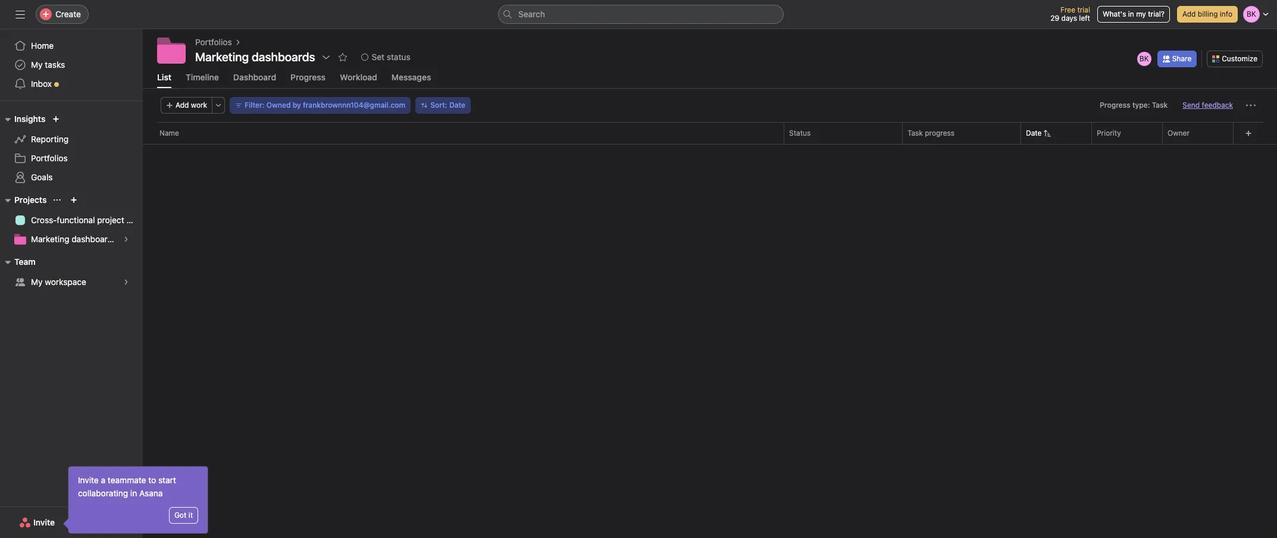 Task type: vqa. For each thing, say whether or not it's contained in the screenshot.
add billing info
yes



Task type: locate. For each thing, give the bounding box(es) containing it.
my inside "link"
[[31, 277, 43, 287]]

add
[[1183, 10, 1197, 18], [176, 101, 189, 110]]

progress
[[925, 129, 955, 138]]

new image
[[53, 116, 60, 123]]

timeline link
[[186, 72, 219, 88]]

progress for progress type: task
[[1101, 101, 1131, 110]]

workload link
[[340, 72, 377, 88]]

1 vertical spatial portfolios
[[31, 153, 68, 163]]

my left tasks
[[31, 60, 43, 70]]

1 my from the top
[[31, 60, 43, 70]]

progress link
[[291, 72, 326, 88]]

a
[[101, 475, 105, 485]]

filter: owned by frankbrownnn104@gmail.com
[[245, 101, 406, 110]]

1 horizontal spatial portfolios link
[[195, 36, 232, 49]]

in left my
[[1129, 10, 1135, 18]]

1 horizontal spatial add
[[1183, 10, 1197, 18]]

0 vertical spatial invite
[[78, 475, 99, 485]]

1 horizontal spatial date
[[1027, 129, 1042, 138]]

my tasks link
[[7, 55, 136, 74]]

insights element
[[0, 108, 143, 189]]

0 horizontal spatial date
[[450, 101, 466, 110]]

1 vertical spatial my
[[31, 277, 43, 287]]

search button
[[498, 5, 784, 24]]

progress for progress
[[291, 72, 326, 82]]

progress down show options icon
[[291, 72, 326, 82]]

row
[[143, 122, 1278, 144], [143, 144, 1278, 145]]

1 vertical spatial add
[[176, 101, 189, 110]]

to
[[148, 475, 156, 485]]

1 vertical spatial task
[[908, 129, 923, 138]]

2 my from the top
[[31, 277, 43, 287]]

invite a teammate to start collaborating in asana tooltip
[[65, 467, 208, 534]]

search
[[519, 9, 545, 19]]

1 horizontal spatial portfolios
[[195, 37, 232, 47]]

days
[[1062, 14, 1078, 23]]

my inside global element
[[31, 60, 43, 70]]

1 vertical spatial progress
[[1101, 101, 1131, 110]]

task left progress
[[908, 129, 923, 138]]

1 vertical spatial invite
[[33, 517, 55, 528]]

portfolios
[[195, 37, 232, 47], [31, 153, 68, 163]]

cross-functional project plan
[[31, 215, 143, 225]]

timeline
[[186, 72, 219, 82]]

owned
[[267, 101, 291, 110]]

1 horizontal spatial invite
[[78, 475, 99, 485]]

0 vertical spatial my
[[31, 60, 43, 70]]

list link
[[157, 72, 171, 88]]

dashboard
[[233, 72, 276, 82]]

progress
[[291, 72, 326, 82], [1101, 101, 1131, 110]]

task
[[1153, 101, 1169, 110], [908, 129, 923, 138]]

got it button
[[169, 507, 198, 524]]

create
[[55, 9, 81, 19]]

1 vertical spatial in
[[130, 488, 137, 498]]

set
[[372, 52, 385, 62]]

portfolios up timeline
[[195, 37, 232, 47]]

1 horizontal spatial more actions image
[[1247, 101, 1256, 110]]

my
[[31, 60, 43, 70], [31, 277, 43, 287]]

projects element
[[0, 189, 143, 251]]

search list box
[[498, 5, 784, 24]]

ascending image
[[1045, 130, 1052, 137]]

0 horizontal spatial add
[[176, 101, 189, 110]]

add billing info button
[[1178, 6, 1239, 23]]

hide sidebar image
[[15, 10, 25, 19]]

in down teammate
[[130, 488, 137, 498]]

progress type: task
[[1101, 101, 1169, 110]]

0 horizontal spatial portfolios
[[31, 153, 68, 163]]

what's in my trial?
[[1103, 10, 1165, 18]]

date left ascending icon at top right
[[1027, 129, 1042, 138]]

my for my workspace
[[31, 277, 43, 287]]

my workspace
[[31, 277, 86, 287]]

project
[[97, 215, 124, 225]]

0 vertical spatial date
[[450, 101, 466, 110]]

functional
[[57, 215, 95, 225]]

invite inside invite a teammate to start collaborating in asana got it
[[78, 475, 99, 485]]

add left work on the top left of page
[[176, 101, 189, 110]]

my workspace link
[[7, 273, 136, 292]]

team
[[14, 257, 36, 267]]

progress inside dropdown button
[[1101, 101, 1131, 110]]

1 horizontal spatial task
[[1153, 101, 1169, 110]]

sort:
[[431, 101, 448, 110]]

portfolios inside portfolios link
[[31, 153, 68, 163]]

show options image
[[321, 52, 331, 62]]

marketing
[[31, 234, 69, 244]]

what's in my trial? button
[[1098, 6, 1171, 23]]

1 row from the top
[[143, 122, 1278, 144]]

1 horizontal spatial progress
[[1101, 101, 1131, 110]]

billing
[[1199, 10, 1219, 18]]

priority
[[1097, 129, 1122, 138]]

dashboard link
[[233, 72, 276, 88]]

task right the type:
[[1153, 101, 1169, 110]]

status
[[790, 129, 811, 138]]

by
[[293, 101, 301, 110]]

more actions image
[[1247, 101, 1256, 110], [215, 102, 222, 109]]

portfolios down "reporting"
[[31, 153, 68, 163]]

progress left the type:
[[1101, 101, 1131, 110]]

0 horizontal spatial in
[[130, 488, 137, 498]]

type:
[[1133, 101, 1151, 110]]

left
[[1080, 14, 1091, 23]]

portfolios link up timeline
[[195, 36, 232, 49]]

home link
[[7, 36, 136, 55]]

my down team
[[31, 277, 43, 287]]

date right sort:
[[450, 101, 466, 110]]

portfolios link
[[195, 36, 232, 49], [7, 149, 136, 168]]

my tasks
[[31, 60, 65, 70]]

add left billing
[[1183, 10, 1197, 18]]

0 vertical spatial task
[[1153, 101, 1169, 110]]

1 vertical spatial portfolios link
[[7, 149, 136, 168]]

status
[[387, 52, 411, 62]]

more actions image up add field image at the top right
[[1247, 101, 1256, 110]]

0 horizontal spatial invite
[[33, 517, 55, 528]]

0 horizontal spatial progress
[[291, 72, 326, 82]]

1 vertical spatial date
[[1027, 129, 1042, 138]]

task inside the progress type: task dropdown button
[[1153, 101, 1169, 110]]

invite
[[78, 475, 99, 485], [33, 517, 55, 528]]

add to starred image
[[338, 52, 347, 62]]

invite inside the invite button
[[33, 517, 55, 528]]

in
[[1129, 10, 1135, 18], [130, 488, 137, 498]]

portfolios link down "reporting"
[[7, 149, 136, 168]]

1 horizontal spatial in
[[1129, 10, 1135, 18]]

0 vertical spatial add
[[1183, 10, 1197, 18]]

filter:
[[245, 101, 265, 110]]

add work button
[[161, 97, 213, 114]]

sort: date
[[431, 101, 466, 110]]

workload
[[340, 72, 377, 82]]

list
[[157, 72, 171, 82]]

more actions image right work on the top left of page
[[215, 102, 222, 109]]

add for add work
[[176, 101, 189, 110]]

0 horizontal spatial more actions image
[[215, 102, 222, 109]]

0 vertical spatial progress
[[291, 72, 326, 82]]

customize button
[[1208, 50, 1264, 67]]

0 vertical spatial in
[[1129, 10, 1135, 18]]

what's
[[1103, 10, 1127, 18]]

0 vertical spatial portfolios link
[[195, 36, 232, 49]]

0 horizontal spatial task
[[908, 129, 923, 138]]



Task type: describe. For each thing, give the bounding box(es) containing it.
start
[[158, 475, 176, 485]]

show options, current sort, top image
[[54, 197, 61, 204]]

my for my tasks
[[31, 60, 43, 70]]

owner
[[1168, 129, 1190, 138]]

cross-
[[31, 215, 57, 225]]

add for add billing info
[[1183, 10, 1197, 18]]

add work
[[176, 101, 207, 110]]

teams element
[[0, 251, 143, 294]]

see details, my workspace image
[[123, 279, 130, 286]]

marketing dashboards
[[195, 50, 315, 64]]

in inside invite a teammate to start collaborating in asana got it
[[130, 488, 137, 498]]

it
[[189, 511, 193, 520]]

progress type: task button
[[1095, 97, 1174, 114]]

insights
[[14, 114, 45, 124]]

invite button
[[11, 512, 63, 534]]

name
[[160, 129, 179, 138]]

reporting
[[31, 134, 69, 144]]

insights button
[[0, 112, 45, 126]]

messages link
[[392, 72, 431, 88]]

date inside row
[[1027, 129, 1042, 138]]

feedback
[[1203, 101, 1234, 110]]

send feedback link
[[1183, 100, 1234, 111]]

collaborating
[[78, 488, 128, 498]]

send
[[1183, 101, 1201, 110]]

workspace
[[45, 277, 86, 287]]

inbox link
[[7, 74, 136, 93]]

projects
[[14, 195, 47, 205]]

messages
[[392, 72, 431, 82]]

add field image
[[1245, 130, 1253, 137]]

see details, marketing dashboards image
[[123, 236, 130, 243]]

goals
[[31, 172, 53, 182]]

sort: date button
[[416, 97, 471, 114]]

new project or portfolio image
[[71, 197, 78, 204]]

29
[[1051, 14, 1060, 23]]

send feedback
[[1183, 101, 1234, 110]]

frankbrownnn104@gmail.com
[[303, 101, 406, 110]]

inbox
[[31, 79, 52, 89]]

set status button
[[356, 49, 416, 66]]

0 horizontal spatial portfolios link
[[7, 149, 136, 168]]

add billing info
[[1183, 10, 1233, 18]]

filter: owned by frankbrownnn104@gmail.com button
[[230, 97, 411, 114]]

marketing dashboards link
[[7, 230, 136, 249]]

free
[[1061, 5, 1076, 14]]

share
[[1173, 54, 1192, 63]]

0 vertical spatial portfolios
[[195, 37, 232, 47]]

info
[[1221, 10, 1233, 18]]

home
[[31, 40, 54, 51]]

trial
[[1078, 5, 1091, 14]]

reporting link
[[7, 130, 136, 149]]

date inside the sort: date dropdown button
[[450, 101, 466, 110]]

my
[[1137, 10, 1147, 18]]

teammate
[[108, 475, 146, 485]]

create button
[[36, 5, 89, 24]]

bk
[[1140, 54, 1150, 63]]

projects button
[[0, 193, 47, 207]]

goals link
[[7, 168, 136, 187]]

work
[[191, 101, 207, 110]]

invite for invite
[[33, 517, 55, 528]]

share button
[[1158, 50, 1198, 67]]

row containing name
[[143, 122, 1278, 144]]

task progress
[[908, 129, 955, 138]]

in inside button
[[1129, 10, 1135, 18]]

invite for invite a teammate to start collaborating in asana got it
[[78, 475, 99, 485]]

tasks
[[45, 60, 65, 70]]

trial?
[[1149, 10, 1165, 18]]

set status
[[372, 52, 411, 62]]

free trial 29 days left
[[1051, 5, 1091, 23]]

team button
[[0, 255, 36, 269]]

global element
[[0, 29, 143, 101]]

cross-functional project plan link
[[7, 211, 143, 230]]

2 row from the top
[[143, 144, 1278, 145]]

asana
[[139, 488, 163, 498]]

got
[[174, 511, 187, 520]]

invite a teammate to start collaborating in asana got it
[[78, 475, 193, 520]]

customize
[[1223, 54, 1258, 63]]



